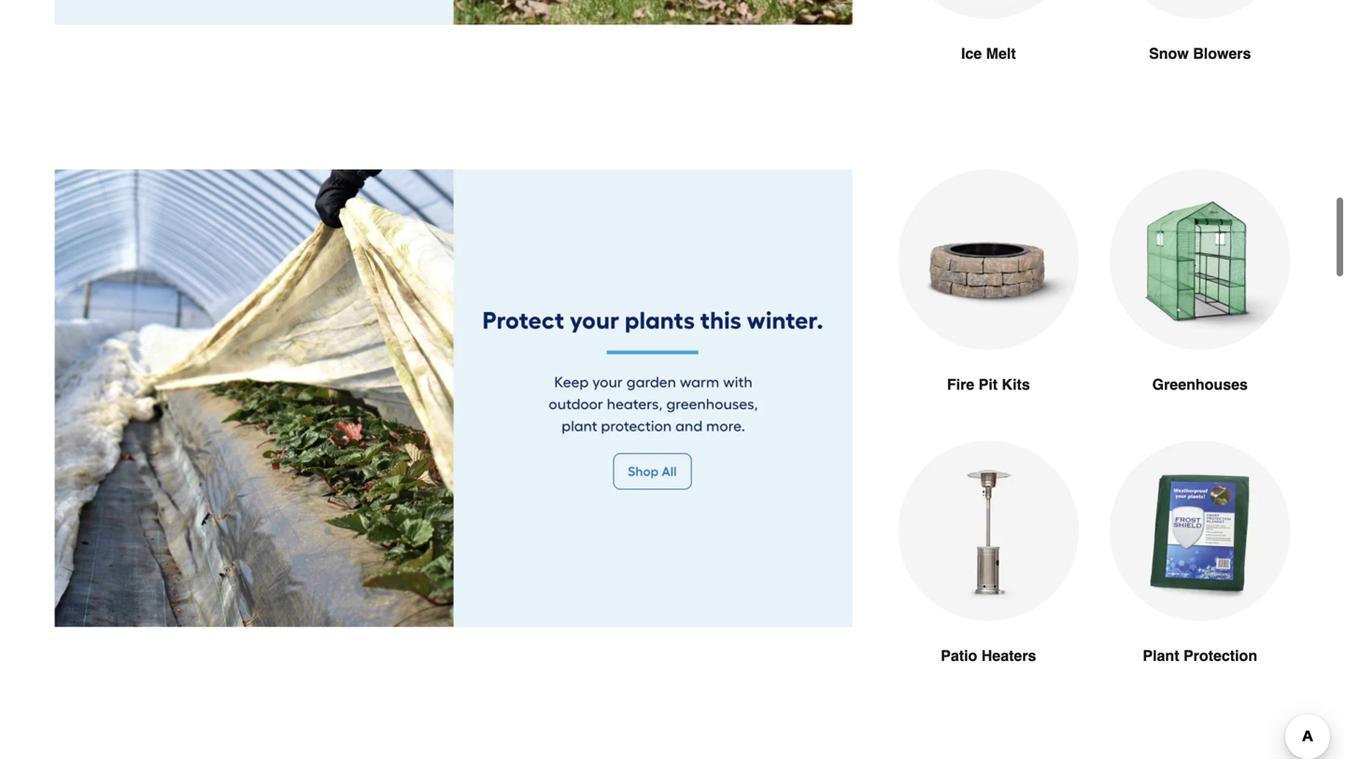 Task type: locate. For each thing, give the bounding box(es) containing it.
a jug of road runner ice melt. image
[[898, 0, 1079, 19]]

pit
[[979, 376, 998, 393]]

a frost shield plant protection blanket. image
[[1109, 441, 1291, 622]]

an orange and black ariens snow blower. image
[[1109, 0, 1291, 19]]

fire pit kits link
[[898, 169, 1079, 441]]

patio heaters link
[[898, 441, 1079, 712]]

fire
[[947, 376, 975, 393]]

plant
[[1143, 647, 1179, 664]]

heaters
[[982, 647, 1036, 664]]

a stainless steel gas patio heater. image
[[898, 441, 1079, 622]]

ice
[[961, 45, 982, 62]]

patio heaters
[[941, 647, 1036, 664]]

snow blowers link
[[1109, 0, 1291, 110]]

ice melt
[[961, 45, 1016, 62]]

patio
[[941, 647, 977, 664]]



Task type: describe. For each thing, give the bounding box(es) containing it.
snow blowers
[[1149, 45, 1251, 62]]

protection
[[1184, 647, 1257, 664]]

plant protection
[[1143, 647, 1257, 664]]

melt
[[986, 45, 1016, 62]]

an outdoor greenhouse with clear green walls. image
[[1109, 169, 1291, 350]]

fire pit kits
[[947, 376, 1030, 393]]

protect your plants this winter with outdoor heaters, greenhouses, plant protection and more. image
[[54, 169, 853, 627]]

prepare for the change of seasons with leaf blowers, snow shovels, ice melt, snow blowers and more. image
[[54, 0, 853, 25]]

a d i y fire pit ring. image
[[898, 169, 1079, 350]]

greenhouses link
[[1109, 169, 1291, 441]]

snow
[[1149, 45, 1189, 62]]

plant protection link
[[1109, 441, 1291, 712]]

blowers
[[1193, 45, 1251, 62]]

greenhouses
[[1152, 376, 1248, 393]]

ice melt link
[[898, 0, 1079, 110]]

kits
[[1002, 376, 1030, 393]]



Task type: vqa. For each thing, say whether or not it's contained in the screenshot.
A jug of Road Runner ice melt. image
yes



